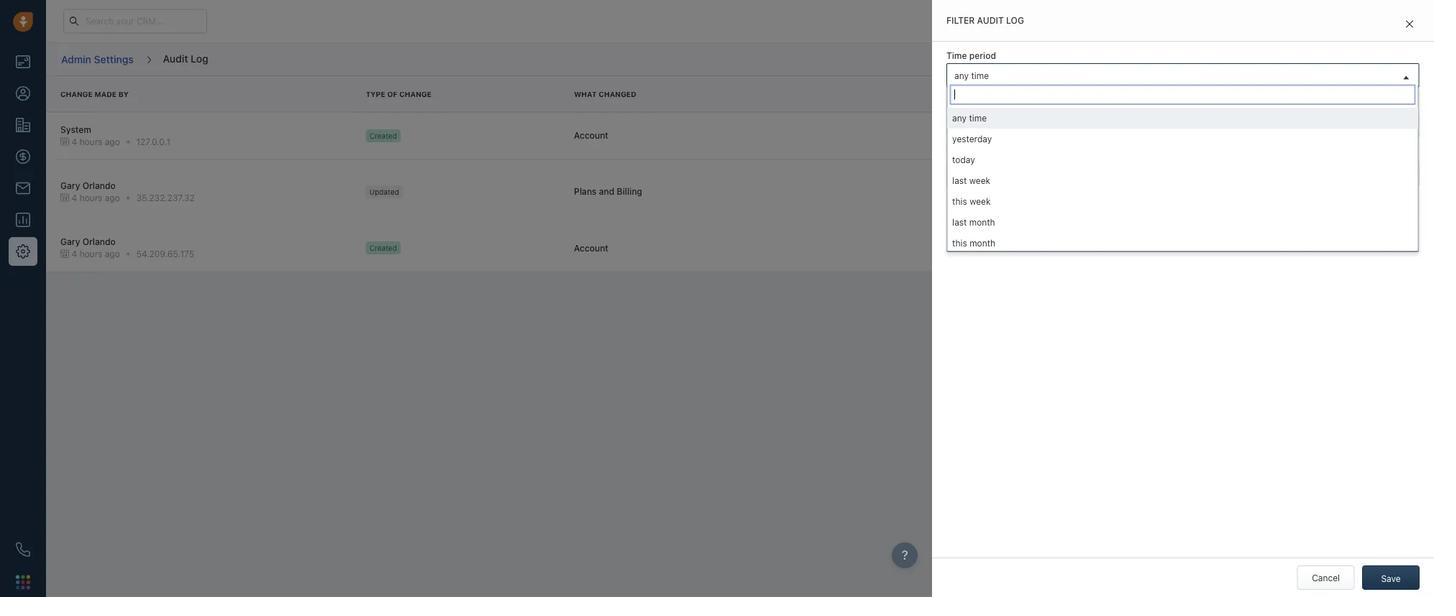 Task type: locate. For each thing, give the bounding box(es) containing it.
any time inside option
[[953, 112, 987, 123]]

orlandogary85@gmail.com
[[1237, 128, 1346, 138], [1237, 240, 1346, 250]]

0 vertical spatial any button
[[947, 112, 1420, 137]]

created an account on the sales enterprise plan, for orlandogary85@gmail.com
[[1023, 128, 1346, 138], [1023, 240, 1346, 250]]

1 vertical spatial account
[[1070, 240, 1102, 250]]

2 gary orlando from the top
[[60, 237, 116, 247]]

any time
[[955, 71, 989, 81], [953, 112, 987, 123]]

0 horizontal spatial filter
[[947, 15, 975, 26]]

month inside option
[[970, 217, 996, 227]]

gary orlando
[[60, 181, 116, 191], [60, 237, 116, 247]]

on
[[1105, 128, 1115, 138], [1105, 240, 1115, 250]]

2 sales from the top
[[1133, 240, 1155, 250]]

plan,
[[1201, 128, 1221, 138], [1201, 240, 1221, 250]]

1 vertical spatial any
[[953, 112, 967, 123]]

gary orlando for 35.232.237.32
[[60, 181, 116, 191]]

any button up today option
[[947, 112, 1420, 137]]

week
[[970, 175, 991, 185], [970, 196, 991, 206]]

enterprise down last month option
[[1157, 240, 1199, 250]]

0 vertical spatial any
[[955, 71, 969, 81]]

any button
[[947, 112, 1420, 137], [947, 161, 1420, 186]]

time down period at right top
[[972, 71, 989, 81]]

audit up period at right top
[[978, 15, 1004, 26]]

on for 54.209.65.175
[[1105, 240, 1115, 250]]

1 plan, from the top
[[1201, 128, 1221, 138]]

any time option
[[948, 107, 1419, 128]]

audit
[[978, 15, 1004, 26], [163, 52, 188, 64]]

orlando for 35.232.237.32
[[83, 181, 116, 191]]

any up yesterday
[[953, 112, 967, 123]]

1 vertical spatial orlandogary85@gmail.com
[[1237, 240, 1346, 250]]

filter inside button
[[1387, 54, 1408, 64]]

week for this week
[[970, 196, 991, 206]]

0 vertical spatial sales
[[1133, 128, 1155, 138]]

any for change
[[955, 119, 970, 129]]

1 vertical spatial time
[[970, 112, 987, 123]]

audit down search your crm... text field
[[163, 52, 188, 64]]

1 vertical spatial ago
[[105, 193, 120, 203]]

audit inside dialog
[[978, 15, 1004, 26]]

details
[[1012, 90, 1043, 98]]

0 vertical spatial hours
[[79, 137, 102, 147]]

0 vertical spatial audit
[[978, 15, 1004, 26]]

1 for from the top
[[1223, 128, 1235, 138]]

sales up today option
[[1133, 128, 1155, 138]]

1 sales from the top
[[1133, 128, 1155, 138]]

1 gary from the top
[[60, 181, 80, 191]]

what left changed
[[574, 90, 597, 98]]

time
[[947, 51, 967, 61]]

1 4 from the top
[[72, 137, 77, 147]]

2 4 from the top
[[72, 193, 77, 203]]

1 vertical spatial any button
[[947, 161, 1420, 186]]

0 vertical spatial orlando
[[83, 181, 116, 191]]

2 enterprise from the top
[[1157, 240, 1199, 250]]

last down 'today'
[[953, 175, 967, 185]]

1 vertical spatial 4
[[72, 193, 77, 203]]

4 for 54.209.65.175
[[72, 249, 77, 259]]

1 vertical spatial on
[[1105, 240, 1115, 250]]

the
[[1117, 128, 1130, 138], [1117, 240, 1130, 250]]

2 horizontal spatial change
[[947, 100, 979, 110]]

3 4 hours ago from the top
[[72, 249, 120, 259]]

any down 'today'
[[955, 168, 970, 178]]

gary orlando for 54.209.65.175
[[60, 237, 116, 247]]

yesterday option
[[948, 128, 1419, 149]]

2 any button from the top
[[947, 161, 1420, 186]]

1 vertical spatial 4 hours ago
[[72, 193, 120, 203]]

54.209.65.175
[[136, 249, 194, 259]]

orlandogary85@gmail.com for 54.209.65.175
[[1237, 240, 1346, 250]]

orlando for 54.209.65.175
[[83, 237, 116, 247]]

month down last month at the right top
[[970, 238, 996, 248]]

0 vertical spatial the
[[1117, 128, 1130, 138]]

0 vertical spatial filter
[[947, 15, 975, 26]]

gary
[[60, 181, 80, 191], [60, 237, 80, 247]]

1 orlando from the top
[[83, 181, 116, 191]]

1 vertical spatial orlando
[[83, 237, 116, 247]]

0 vertical spatial plan,
[[1201, 128, 1221, 138]]

filter for filter
[[1387, 54, 1408, 64]]

0 vertical spatial 4 hours ago
[[72, 137, 120, 147]]

4 hours ago left 54.209.65.175
[[72, 249, 120, 259]]

filter
[[947, 15, 975, 26], [1387, 54, 1408, 64]]

settings
[[94, 53, 134, 65]]

1 orlandogary85@gmail.com from the top
[[1237, 128, 1346, 138]]

phone element
[[9, 536, 37, 565]]

for down last month option
[[1223, 240, 1235, 250]]

1 vertical spatial sales
[[1133, 240, 1155, 250]]

account
[[574, 131, 609, 141], [574, 243, 609, 253]]

0 vertical spatial this
[[953, 196, 968, 206]]

any down time
[[955, 71, 969, 81]]

4 hours ago
[[72, 137, 120, 147], [72, 193, 120, 203], [72, 249, 120, 259]]

enterprise for 127.0.0.1
[[1157, 128, 1199, 138]]

admin
[[61, 53, 91, 65]]

0 vertical spatial time
[[972, 71, 989, 81]]

1 vertical spatial log
[[191, 52, 208, 64]]

type of change
[[366, 90, 432, 98]]

phone image
[[16, 543, 30, 558]]

last down this week
[[953, 217, 967, 227]]

0 vertical spatial ago
[[105, 137, 120, 147]]

2 gary from the top
[[60, 237, 80, 247]]

what for what changed
[[574, 90, 597, 98]]

ago left 54.209.65.175
[[105, 249, 120, 259]]

1 vertical spatial hours
[[79, 193, 102, 203]]

gary for 54.209.65.175
[[60, 237, 80, 247]]

dialog containing filter audit log
[[933, 0, 1435, 598]]

by
[[1007, 100, 1017, 110]]

any for what
[[955, 168, 970, 178]]

week inside option
[[970, 175, 991, 185]]

1 horizontal spatial what
[[947, 149, 969, 159]]

1 hours from the top
[[79, 137, 102, 147]]

1 horizontal spatial audit
[[978, 15, 1004, 26]]

2 this from the top
[[953, 238, 968, 248]]

last week option
[[948, 170, 1419, 191]]

an
[[1057, 128, 1067, 138], [1057, 240, 1067, 250]]

this
[[953, 196, 968, 206], [953, 238, 968, 248]]

0 vertical spatial account
[[1070, 128, 1102, 138]]

plan, up today option
[[1201, 128, 1221, 138]]

change inside dialog
[[947, 100, 979, 110]]

1 vertical spatial plan,
[[1201, 240, 1221, 250]]

last week
[[953, 175, 991, 185]]

1 vertical spatial gary orlando
[[60, 237, 116, 247]]

4
[[72, 137, 77, 147], [72, 193, 77, 203], [72, 249, 77, 259]]

an for 127.0.0.1
[[1057, 128, 1067, 138]]

2 plan, from the top
[[1201, 240, 1221, 250]]

1 horizontal spatial filter
[[1387, 54, 1408, 64]]

1 this from the top
[[953, 196, 968, 206]]

3 hours from the top
[[79, 249, 102, 259]]

1 vertical spatial month
[[970, 238, 996, 248]]

updated
[[370, 188, 399, 196]]

2 vertical spatial hours
[[79, 249, 102, 259]]

last
[[953, 175, 967, 185], [953, 217, 967, 227]]

0 vertical spatial orlandogary85@gmail.com
[[1237, 128, 1346, 138]]

1 enterprise from the top
[[1157, 128, 1199, 138]]

gary for 35.232.237.32
[[60, 181, 80, 191]]

0 horizontal spatial what
[[574, 90, 597, 98]]

for
[[1223, 128, 1235, 138], [1223, 240, 1235, 250]]

0 vertical spatial what
[[574, 90, 597, 98]]

1 account from the top
[[1070, 128, 1102, 138]]

0 vertical spatial last
[[953, 175, 967, 185]]

2 hours from the top
[[79, 193, 102, 203]]

cancel button
[[1298, 566, 1355, 591]]

week up last month at the right top
[[970, 196, 991, 206]]

admin settings link
[[60, 48, 134, 71]]

0 vertical spatial gary orlando
[[60, 181, 116, 191]]

0 vertical spatial month
[[970, 217, 996, 227]]

0 vertical spatial any
[[955, 119, 970, 129]]

2 for from the top
[[1223, 240, 1235, 250]]

hours
[[79, 137, 102, 147], [79, 193, 102, 203], [79, 249, 102, 259]]

1 vertical spatial enterprise
[[1157, 240, 1199, 250]]

change for change made by
[[60, 90, 93, 98]]

system
[[60, 124, 91, 135]]

yesterday
[[953, 133, 992, 143]]

list box containing any time
[[948, 107, 1419, 253]]

1 horizontal spatial log
[[1007, 15, 1025, 26]]

ago left 127.0.0.1
[[105, 137, 120, 147]]

1 vertical spatial what
[[947, 149, 969, 159]]

time
[[972, 71, 989, 81], [970, 112, 987, 123]]

1 4 hours ago from the top
[[72, 137, 120, 147]]

2 account from the top
[[574, 243, 609, 253]]

1 gary orlando from the top
[[60, 181, 116, 191]]

None text field
[[951, 85, 1416, 105]]

any time link
[[948, 64, 1419, 87]]

created down type
[[370, 132, 397, 140]]

any time down time period
[[955, 71, 989, 81]]

3 ago from the top
[[105, 249, 120, 259]]

1 vertical spatial for
[[1223, 240, 1235, 250]]

plans
[[574, 187, 597, 197]]

any
[[955, 71, 969, 81], [953, 112, 967, 123]]

sales for 54.209.65.175
[[1133, 240, 1155, 250]]

any up yesterday
[[955, 119, 970, 129]]

changed
[[599, 90, 637, 98]]

1 vertical spatial gary
[[60, 237, 80, 247]]

audit log
[[163, 52, 208, 64]]

hours for 54.209.65.175
[[79, 249, 102, 259]]

0 vertical spatial for
[[1223, 128, 1235, 138]]

ago left 35.232.237.32
[[105, 193, 120, 203]]

2 an from the top
[[1057, 240, 1067, 250]]

1 vertical spatial an
[[1057, 240, 1067, 250]]

1 last from the top
[[953, 175, 967, 185]]

month up this month
[[970, 217, 996, 227]]

account down what changed
[[574, 131, 609, 141]]

today
[[953, 154, 976, 164]]

2 4 hours ago from the top
[[72, 193, 120, 203]]

1 on from the top
[[1105, 128, 1115, 138]]

created an account on the sales enterprise plan, for orlandogary85@gmail.com down last month option
[[1023, 240, 1346, 250]]

last for last week
[[953, 175, 967, 185]]

1 ago from the top
[[105, 137, 120, 147]]

127.0.0.1
[[136, 137, 171, 147]]

4 hours ago left 35.232.237.32
[[72, 193, 120, 203]]

1 an from the top
[[1057, 128, 1067, 138]]

dialog
[[933, 0, 1435, 598]]

1 created an account on the sales enterprise plan, for orlandogary85@gmail.com from the top
[[1023, 128, 1346, 138]]

2 account from the top
[[1070, 240, 1102, 250]]

enterprise for 54.209.65.175
[[1157, 240, 1199, 250]]

1 vertical spatial week
[[970, 196, 991, 206]]

week inside option
[[970, 196, 991, 206]]

2 vertical spatial 4
[[72, 249, 77, 259]]

the down last month option
[[1117, 240, 1130, 250]]

2 orlando from the top
[[83, 237, 116, 247]]

1 vertical spatial last
[[953, 217, 967, 227]]

change
[[60, 90, 93, 98], [399, 90, 432, 98], [947, 100, 979, 110]]

1 the from the top
[[1117, 128, 1130, 138]]

any button up this week option
[[947, 161, 1420, 186]]

any
[[955, 119, 970, 129], [955, 168, 970, 178]]

created an account on the sales enterprise plan, for orlandogary85@gmail.com up today option
[[1023, 128, 1346, 138]]

0 vertical spatial created an account on the sales enterprise plan, for orlandogary85@gmail.com
[[1023, 128, 1346, 138]]

week up this week
[[970, 175, 991, 185]]

2 vertical spatial ago
[[105, 249, 120, 259]]

2 ago from the top
[[105, 193, 120, 203]]

log
[[1007, 15, 1025, 26], [191, 52, 208, 64]]

time down change made by
[[970, 112, 987, 123]]

sales
[[1133, 128, 1155, 138], [1133, 240, 1155, 250]]

sales down last month option
[[1133, 240, 1155, 250]]

0 vertical spatial on
[[1105, 128, 1115, 138]]

1 vertical spatial any time
[[953, 112, 987, 123]]

month
[[970, 217, 996, 227], [970, 238, 996, 248]]

account down plans
[[574, 243, 609, 253]]

this down last month at the right top
[[953, 238, 968, 248]]

1 vertical spatial any
[[955, 168, 970, 178]]

created an account on the sales enterprise plan, for orlandogary85@gmail.com for 127.0.0.1
[[1023, 128, 1346, 138]]

type
[[366, 90, 385, 98]]

1 vertical spatial account
[[574, 243, 609, 253]]

enterprise up today option
[[1157, 128, 1199, 138]]

month for this month
[[970, 238, 996, 248]]

2 on from the top
[[1105, 240, 1115, 250]]

any time down change made by
[[953, 112, 987, 123]]

0 vertical spatial enterprise
[[1157, 128, 1199, 138]]

change made by
[[947, 100, 1017, 110]]

account
[[1070, 128, 1102, 138], [1070, 240, 1102, 250]]

0 horizontal spatial audit
[[163, 52, 188, 64]]

orlando
[[83, 181, 116, 191], [83, 237, 116, 247]]

0 vertical spatial account
[[574, 131, 609, 141]]

what
[[574, 90, 597, 98], [947, 149, 969, 159]]

this for this month
[[953, 238, 968, 248]]

2 created an account on the sales enterprise plan, for orlandogary85@gmail.com from the top
[[1023, 240, 1346, 250]]

plan, down last month option
[[1201, 240, 1221, 250]]

1 account from the top
[[574, 131, 609, 141]]

this week
[[953, 196, 991, 206]]

0 vertical spatial log
[[1007, 15, 1025, 26]]

2 the from the top
[[1117, 240, 1130, 250]]

filter for filter audit log
[[947, 15, 975, 26]]

1 vertical spatial filter
[[1387, 54, 1408, 64]]

month inside option
[[970, 238, 996, 248]]

4 hours ago down system
[[72, 137, 120, 147]]

2 last from the top
[[953, 217, 967, 227]]

enterprise
[[1157, 128, 1199, 138], [1157, 240, 1199, 250]]

1 vertical spatial audit
[[163, 52, 188, 64]]

1 any button from the top
[[947, 112, 1420, 137]]

1 vertical spatial created an account on the sales enterprise plan, for orlandogary85@gmail.com
[[1023, 240, 1346, 250]]

2 vertical spatial 4 hours ago
[[72, 249, 120, 259]]

for up today option
[[1223, 128, 1235, 138]]

0 vertical spatial week
[[970, 175, 991, 185]]

what down yesterday
[[947, 149, 969, 159]]

0 horizontal spatial change
[[60, 90, 93, 98]]

2 any from the top
[[955, 168, 970, 178]]

4 for 127.0.0.1
[[72, 137, 77, 147]]

the up today option
[[1117, 128, 1130, 138]]

0 vertical spatial 4
[[72, 137, 77, 147]]

month for last month
[[970, 217, 996, 227]]

created
[[1023, 128, 1055, 138], [370, 132, 397, 140], [1023, 240, 1055, 250], [370, 244, 397, 252]]

billing
[[617, 187, 643, 197]]

today option
[[948, 149, 1419, 170]]

this down the last week
[[953, 196, 968, 206]]

last month option
[[948, 212, 1419, 233]]

created down details
[[1023, 128, 1055, 138]]

4 hours ago for 54.209.65.175
[[72, 249, 120, 259]]

1 vertical spatial this
[[953, 238, 968, 248]]

1 any from the top
[[955, 119, 970, 129]]

account for 54.209.65.175
[[574, 243, 609, 253]]

1 vertical spatial the
[[1117, 240, 1130, 250]]

0 vertical spatial an
[[1057, 128, 1067, 138]]

3 4 from the top
[[72, 249, 77, 259]]

0 vertical spatial gary
[[60, 181, 80, 191]]

2 orlandogary85@gmail.com from the top
[[1237, 240, 1346, 250]]

4 hours ago for 127.0.0.1
[[72, 137, 120, 147]]

list box
[[948, 107, 1419, 253]]

ago
[[105, 137, 120, 147], [105, 193, 120, 203], [105, 249, 120, 259]]



Task type: vqa. For each thing, say whether or not it's contained in the screenshot.
dialog containing Filter Audit Log
yes



Task type: describe. For each thing, give the bounding box(es) containing it.
ago for 35.232.237.32
[[105, 193, 120, 203]]

4 for 35.232.237.32
[[72, 193, 77, 203]]

last month
[[953, 217, 996, 227]]

account for 127.0.0.1
[[574, 131, 609, 141]]

admin settings
[[61, 53, 134, 65]]

any inside dialog
[[955, 71, 969, 81]]

change for change made by
[[947, 100, 979, 110]]

any button for change made by
[[947, 112, 1420, 137]]

Search your CRM... text field
[[63, 9, 207, 33]]

created an account on the sales enterprise plan, for orlandogary85@gmail.com for 54.209.65.175
[[1023, 240, 1346, 250]]

freshworks switcher image
[[16, 576, 30, 590]]

last for last month
[[953, 217, 967, 227]]

for for 54.209.65.175
[[1223, 240, 1235, 250]]

the for 127.0.0.1
[[1117, 128, 1130, 138]]

period
[[970, 51, 997, 61]]

for for 127.0.0.1
[[1223, 128, 1235, 138]]

save button
[[1363, 566, 1420, 591]]

of
[[387, 90, 398, 98]]

changed
[[971, 149, 1007, 159]]

this week option
[[948, 191, 1419, 212]]

4 hours ago for 35.232.237.32
[[72, 193, 120, 203]]

sales for 127.0.0.1
[[1133, 128, 1155, 138]]

1 horizontal spatial change
[[399, 90, 432, 98]]

log inside dialog
[[1007, 15, 1025, 26]]

time inside option
[[970, 112, 987, 123]]

plan, for 54.209.65.175
[[1201, 240, 1221, 250]]

what changed
[[574, 90, 637, 98]]

this month
[[953, 238, 996, 248]]

filter audit log
[[947, 15, 1025, 26]]

account for 54.209.65.175
[[1070, 240, 1102, 250]]

ago for 127.0.0.1
[[105, 137, 120, 147]]

the for 54.209.65.175
[[1117, 240, 1130, 250]]

what changed
[[947, 149, 1007, 159]]

what for what changed
[[947, 149, 969, 159]]

created right this month
[[1023, 240, 1055, 250]]

account for 127.0.0.1
[[1070, 128, 1102, 138]]

any button for what changed
[[947, 161, 1420, 186]]

and
[[599, 187, 615, 197]]

on for 127.0.0.1
[[1105, 128, 1115, 138]]

0 vertical spatial any time
[[955, 71, 989, 81]]

change made by
[[60, 90, 129, 98]]

cancel
[[1313, 573, 1341, 584]]

plans and billing
[[574, 187, 643, 197]]

ago for 54.209.65.175
[[105, 249, 120, 259]]

time period
[[947, 51, 997, 61]]

an for 54.209.65.175
[[1057, 240, 1067, 250]]

orlandogary85@gmail.com for 127.0.0.1
[[1237, 128, 1346, 138]]

0 horizontal spatial log
[[191, 52, 208, 64]]

35.232.237.32
[[136, 193, 195, 203]]

by
[[119, 90, 129, 98]]

this for this week
[[953, 196, 968, 206]]

plan, for 127.0.0.1
[[1201, 128, 1221, 138]]

made
[[95, 90, 117, 98]]

this month option
[[948, 233, 1419, 253]]

save
[[1382, 574, 1401, 584]]

created down updated
[[370, 244, 397, 252]]

hours for 127.0.0.1
[[79, 137, 102, 147]]

any inside option
[[953, 112, 967, 123]]

hours for 35.232.237.32
[[79, 193, 102, 203]]

week for last week
[[970, 175, 991, 185]]

made
[[981, 100, 1004, 110]]

filter button
[[1363, 47, 1420, 72]]



